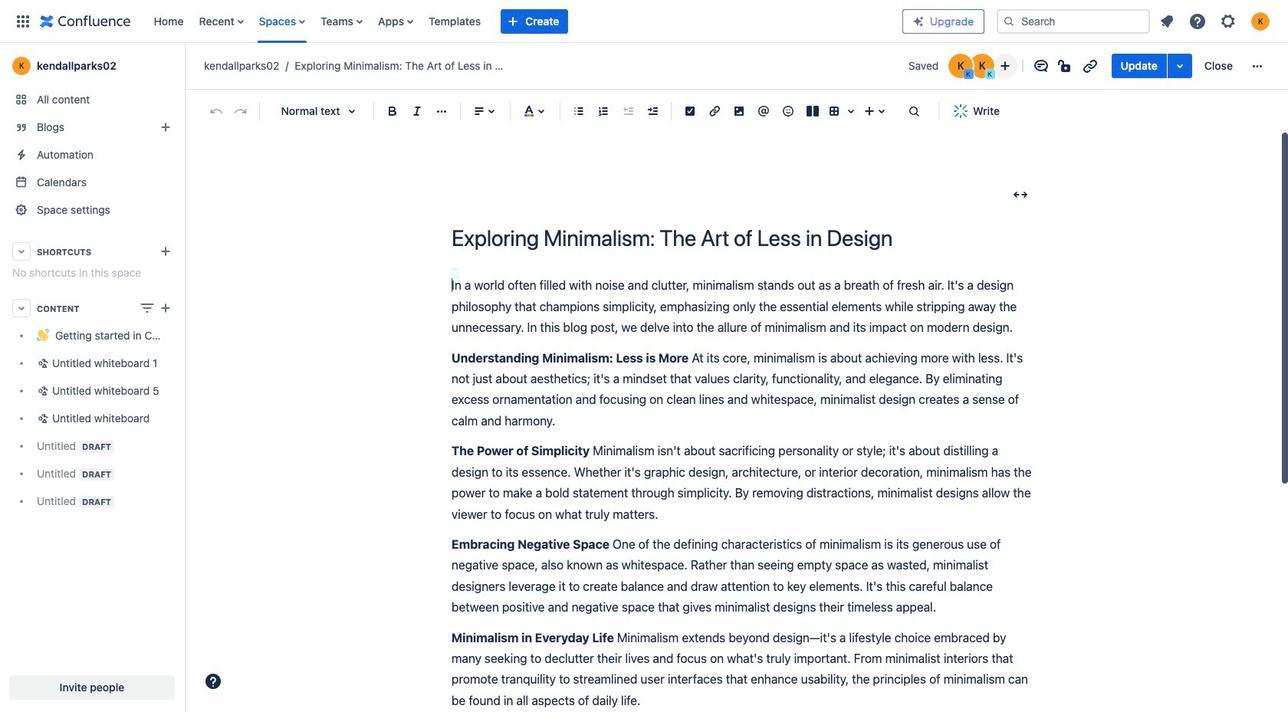 Task type: locate. For each thing, give the bounding box(es) containing it.
None search field
[[997, 9, 1150, 33]]

Blog post title text field
[[452, 226, 1034, 251]]

help icon image
[[1188, 12, 1207, 30]]

indent tab image
[[643, 102, 662, 120]]

group
[[1111, 54, 1242, 78]]

link ⌘k image
[[705, 102, 724, 120]]

tree
[[6, 322, 178, 515]]

list
[[146, 0, 902, 43], [1153, 7, 1279, 35]]

text formatting group
[[380, 99, 454, 123]]

bold ⌘b image
[[383, 102, 402, 120]]

layouts image
[[804, 102, 822, 120]]

table ⇧⌥t image
[[825, 102, 843, 120]]

action item [] image
[[681, 102, 699, 120]]

avatar group element
[[946, 52, 996, 80]]

mention @ image
[[754, 102, 773, 120]]

comment icon image
[[1032, 57, 1050, 75]]

search image
[[1003, 15, 1015, 27]]

table size image
[[842, 102, 860, 120]]

tree inside 'space' element
[[6, 322, 178, 515]]

adjust update settings image
[[1171, 57, 1189, 75]]

change view image
[[138, 299, 156, 317]]

make page full-width image
[[1011, 186, 1030, 204]]

banner
[[0, 0, 1288, 43]]

confluence image
[[40, 12, 131, 30], [40, 12, 131, 30]]

0 horizontal spatial list
[[146, 0, 902, 43]]

copy link image
[[1081, 57, 1099, 75]]

bullet list ⌘⇧8 image
[[570, 102, 588, 120]]

1 horizontal spatial list
[[1153, 7, 1279, 35]]

numbered list ⌘⇧7 image
[[594, 102, 613, 120]]

appswitcher icon image
[[14, 12, 32, 30]]

your profile and preferences image
[[1251, 12, 1270, 30]]



Task type: describe. For each thing, give the bounding box(es) containing it.
more formatting image
[[432, 102, 451, 120]]

align left image
[[470, 102, 488, 120]]

notification icon image
[[1158, 12, 1176, 30]]

invite to edit image
[[996, 57, 1014, 75]]

collapse sidebar image
[[167, 51, 201, 81]]

Main content area, start typing to enter text. text field
[[452, 275, 1034, 712]]

add shortcut image
[[156, 242, 175, 261]]

emoji : image
[[779, 102, 797, 120]]

settings icon image
[[1219, 12, 1237, 30]]

list for premium icon
[[1153, 7, 1279, 35]]

list for appswitcher icon
[[146, 0, 902, 43]]

add image, video, or file image
[[730, 102, 748, 120]]

italic ⌘i image
[[408, 102, 426, 120]]

list formating group
[[567, 99, 665, 123]]

no restrictions image
[[1056, 57, 1075, 75]]

find and replace image
[[905, 102, 923, 120]]

more image
[[1248, 57, 1267, 75]]

space element
[[0, 43, 184, 712]]

global element
[[9, 0, 902, 43]]

premium image
[[912, 15, 925, 27]]

create image
[[156, 299, 175, 317]]

create a blog image
[[156, 118, 175, 136]]

Search field
[[997, 9, 1150, 33]]



